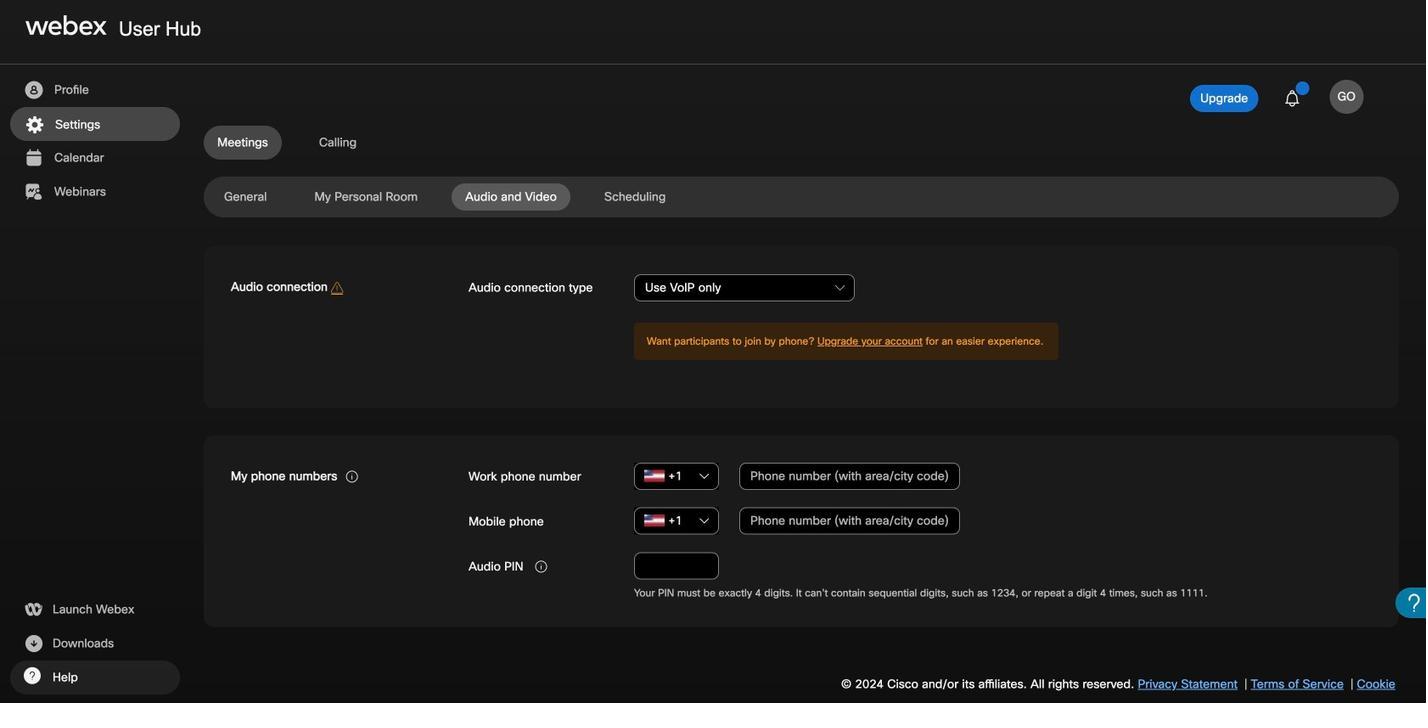 Task type: locate. For each thing, give the bounding box(es) containing it.
     search field inside the work phone number group
[[634, 463, 719, 490]]

1 tab list from the top
[[204, 126, 1399, 160]]

     search field up new icon
[[634, 463, 719, 490]]

     search field inside mobile phone group
[[634, 508, 719, 535]]

new image
[[644, 515, 665, 527]]

1 vertical spatial tab list
[[204, 183, 1399, 211]]

mds settings_filled image
[[24, 115, 45, 135]]

ng help active image
[[23, 667, 41, 684]]

1      search field from the top
[[634, 463, 719, 490]]

Mobile phone number text field
[[740, 508, 960, 535]]

Work phone text field
[[740, 463, 960, 490]]

mds meetings_filled image
[[23, 148, 44, 168]]

2      search field from the top
[[634, 508, 719, 535]]

None text field
[[634, 552, 719, 580]]

work phone number group
[[469, 463, 1372, 491]]

     search field down new image
[[634, 508, 719, 535]]

     search field
[[634, 463, 719, 490], [634, 508, 719, 535]]

0 vertical spatial tab list
[[204, 126, 1399, 160]]

0 vertical spatial      search field
[[634, 463, 719, 490]]

1 vertical spatial      search field
[[634, 508, 719, 535]]

tab list
[[204, 126, 1399, 160], [204, 183, 1399, 211]]

cisco webex image
[[25, 15, 107, 36]]

new image
[[644, 470, 665, 482]]

mds people circle_filled image
[[23, 80, 44, 100]]



Task type: describe. For each thing, give the bounding box(es) containing it.
mds content download_filled image
[[23, 633, 44, 654]]

settings element
[[0, 126, 1426, 703]]

     search field for new image
[[634, 463, 719, 490]]

mds webinar_filled image
[[23, 182, 44, 202]]

none text field inside settings element
[[634, 552, 719, 580]]

mds webex helix filled image
[[23, 599, 44, 620]]

2 tab list from the top
[[204, 183, 1399, 211]]

     search field for new icon
[[634, 508, 719, 535]]

mobile phone group
[[469, 491, 1372, 535]]



Task type: vqa. For each thing, say whether or not it's contained in the screenshot.
Work Phone text box
yes



